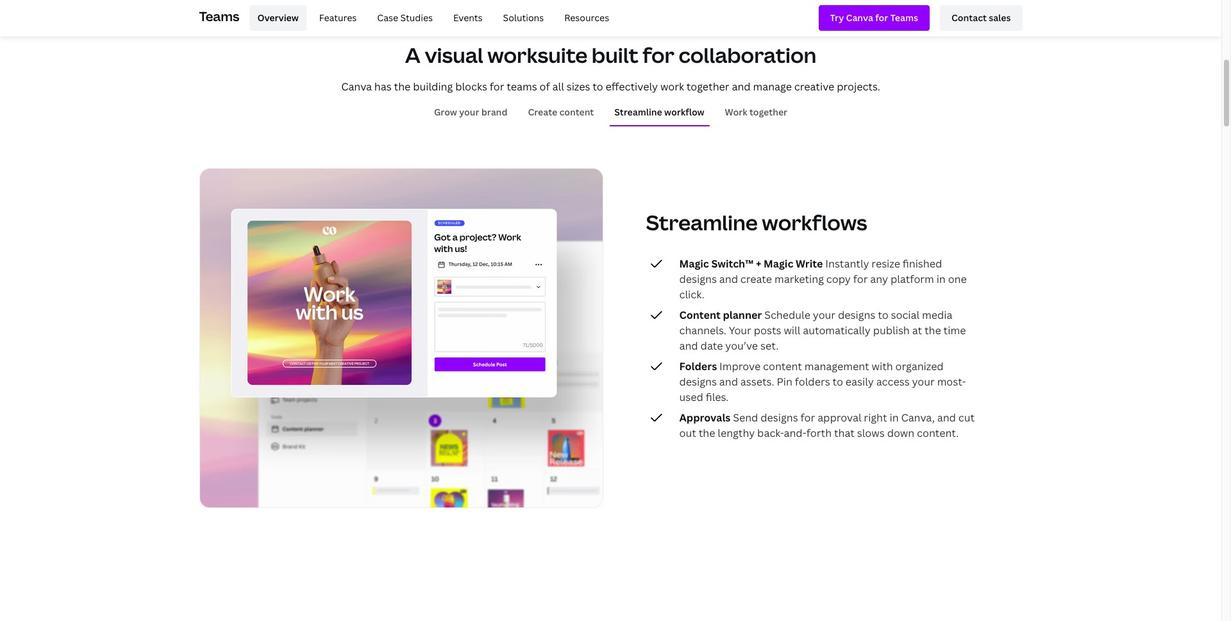 Task type: vqa. For each thing, say whether or not it's contained in the screenshot.
the middle to
yes



Task type: locate. For each thing, give the bounding box(es) containing it.
the inside the schedule your designs to social media channels. your posts will automatically publish at the time and date you've set.
[[925, 323, 942, 337]]

0 horizontal spatial your
[[460, 106, 480, 118]]

grow your brand button
[[429, 100, 513, 125]]

canva
[[341, 79, 372, 93]]

creative
[[795, 79, 835, 93]]

instantly
[[826, 256, 870, 271]]

together up the workflow
[[687, 79, 730, 93]]

publish
[[874, 323, 910, 337]]

in
[[937, 272, 946, 286], [890, 410, 899, 425]]

menu bar containing overview
[[245, 5, 617, 31]]

your for brand
[[460, 106, 480, 118]]

and down channels.
[[680, 339, 699, 353]]

a visual worksuite built for collaboration
[[405, 41, 817, 69]]

overview link
[[250, 5, 307, 31]]

1 vertical spatial to
[[879, 308, 889, 322]]

together inside button
[[750, 106, 788, 118]]

streamline for streamline workflows
[[646, 208, 758, 236]]

content
[[680, 308, 721, 322]]

streamline inside the streamline workflow button
[[615, 106, 663, 118]]

1 horizontal spatial content
[[764, 359, 803, 373]]

0 horizontal spatial content
[[560, 106, 594, 118]]

0 vertical spatial the
[[394, 79, 411, 93]]

the
[[394, 79, 411, 93], [925, 323, 942, 337], [699, 426, 716, 440]]

+
[[756, 256, 762, 271]]

in left one
[[937, 272, 946, 286]]

switch™
[[712, 256, 754, 271]]

designs inside send designs for approval right in canva, and cut out the lengthy back-and-forth that slows down content.
[[761, 410, 799, 425]]

0 vertical spatial to
[[593, 79, 604, 93]]

platform
[[891, 272, 935, 286]]

create
[[741, 272, 773, 286]]

2 horizontal spatial the
[[925, 323, 942, 337]]

0 vertical spatial streamline
[[615, 106, 663, 118]]

1 horizontal spatial your
[[813, 308, 836, 322]]

folders
[[680, 359, 717, 373]]

resize
[[872, 256, 901, 271]]

cut
[[959, 410, 975, 425]]

grow
[[434, 106, 457, 118]]

a
[[405, 41, 421, 69]]

1 horizontal spatial together
[[750, 106, 788, 118]]

the right has
[[394, 79, 411, 93]]

planner
[[723, 308, 762, 322]]

0 horizontal spatial together
[[687, 79, 730, 93]]

all
[[553, 79, 565, 93]]

finished
[[903, 256, 943, 271]]

with
[[872, 359, 894, 373]]

resources
[[565, 11, 610, 24]]

approvals
[[680, 410, 731, 425]]

2 magic from the left
[[764, 256, 794, 271]]

0 horizontal spatial the
[[394, 79, 411, 93]]

create content
[[528, 106, 594, 118]]

time
[[944, 323, 967, 337]]

1 horizontal spatial to
[[833, 374, 844, 389]]

menu bar
[[245, 5, 617, 31]]

2 vertical spatial to
[[833, 374, 844, 389]]

your up automatically
[[813, 308, 836, 322]]

2 vertical spatial your
[[913, 374, 935, 389]]

your inside the schedule your designs to social media channels. your posts will automatically publish at the time and date you've set.
[[813, 308, 836, 322]]

collaboration
[[679, 41, 817, 69]]

0 horizontal spatial magic
[[680, 256, 710, 271]]

instantly resize finished designs and create marketing copy for any platform in one click.
[[680, 256, 967, 301]]

and inside send designs for approval right in canva, and cut out the lengthy back-and-forth that slows down content.
[[938, 410, 957, 425]]

your inside grow your brand "button"
[[460, 106, 480, 118]]

events link
[[446, 5, 491, 31]]

1 horizontal spatial magic
[[764, 256, 794, 271]]

1 vertical spatial the
[[925, 323, 942, 337]]

one
[[949, 272, 967, 286]]

posts
[[754, 323, 782, 337]]

will
[[784, 323, 801, 337]]

your
[[460, 106, 480, 118], [813, 308, 836, 322], [913, 374, 935, 389]]

0 horizontal spatial in
[[890, 410, 899, 425]]

right
[[865, 410, 888, 425]]

content inside improve content management with organized designs and assets. pin folders to easily access your most- used files.
[[764, 359, 803, 373]]

magic right +
[[764, 256, 794, 271]]

2 horizontal spatial your
[[913, 374, 935, 389]]

designs up click.
[[680, 272, 717, 286]]

click.
[[680, 287, 705, 301]]

your right grow
[[460, 106, 480, 118]]

for inside 'instantly resize finished designs and create marketing copy for any platform in one click.'
[[854, 272, 868, 286]]

to right sizes
[[593, 79, 604, 93]]

menu bar inside teams element
[[245, 5, 617, 31]]

down
[[888, 426, 915, 440]]

magic
[[680, 256, 710, 271], [764, 256, 794, 271]]

canva has the building blocks for teams of all sizes to effectively work together and manage creative projects.
[[341, 79, 881, 93]]

canva,
[[902, 410, 935, 425]]

together down 'manage'
[[750, 106, 788, 118]]

for up forth
[[801, 410, 816, 425]]

and down switch™
[[720, 272, 739, 286]]

copy
[[827, 272, 851, 286]]

your down organized
[[913, 374, 935, 389]]

designs up automatically
[[839, 308, 876, 322]]

content down sizes
[[560, 106, 594, 118]]

the right at
[[925, 323, 942, 337]]

1 vertical spatial your
[[813, 308, 836, 322]]

workflows
[[763, 208, 868, 236]]

for left any
[[854, 272, 868, 286]]

organized
[[896, 359, 944, 373]]

built
[[592, 41, 639, 69]]

in inside send designs for approval right in canva, and cut out the lengthy back-and-forth that slows down content.
[[890, 410, 899, 425]]

streamline down 'effectively'
[[615, 106, 663, 118]]

and
[[732, 79, 751, 93], [720, 272, 739, 286], [680, 339, 699, 353], [720, 374, 739, 389], [938, 410, 957, 425]]

folders
[[796, 374, 831, 389]]

1 vertical spatial in
[[890, 410, 899, 425]]

0 vertical spatial in
[[937, 272, 946, 286]]

streamline for streamline workflow
[[615, 106, 663, 118]]

0 vertical spatial your
[[460, 106, 480, 118]]

2 horizontal spatial to
[[879, 308, 889, 322]]

to for folders
[[833, 374, 844, 389]]

manage
[[754, 79, 792, 93]]

streamline
[[615, 106, 663, 118], [646, 208, 758, 236]]

1 horizontal spatial in
[[937, 272, 946, 286]]

1 vertical spatial streamline
[[646, 208, 758, 236]]

1 horizontal spatial the
[[699, 426, 716, 440]]

send designs for approval right in canva, and cut out the lengthy back-and-forth that slows down content.
[[680, 410, 975, 440]]

designs inside improve content management with organized designs and assets. pin folders to easily access your most- used files.
[[680, 374, 717, 389]]

streamline up switch™
[[646, 208, 758, 236]]

resources link
[[557, 5, 617, 31]]

visual
[[425, 41, 484, 69]]

forth
[[807, 426, 832, 440]]

1 vertical spatial together
[[750, 106, 788, 118]]

streamline workflows
[[646, 208, 868, 236]]

any
[[871, 272, 889, 286]]

streamline workflow
[[615, 106, 705, 118]]

create content button
[[523, 100, 599, 125]]

magic switch™ + magic write
[[680, 256, 824, 271]]

1 vertical spatial content
[[764, 359, 803, 373]]

to down management
[[833, 374, 844, 389]]

contact sales image
[[952, 11, 1012, 25]]

teams element
[[199, 0, 1023, 36]]

to up publish at the right bottom of page
[[879, 308, 889, 322]]

solutions link
[[496, 5, 552, 31]]

for left "teams"
[[490, 79, 505, 93]]

brand
[[482, 106, 508, 118]]

designs down "folders"
[[680, 374, 717, 389]]

the down approvals
[[699, 426, 716, 440]]

lengthy
[[718, 426, 755, 440]]

together
[[687, 79, 730, 93], [750, 106, 788, 118]]

2 vertical spatial the
[[699, 426, 716, 440]]

teams
[[199, 8, 240, 25]]

your for designs
[[813, 308, 836, 322]]

content planner
[[680, 308, 762, 322]]

and inside improve content management with organized designs and assets. pin folders to easily access your most- used files.
[[720, 374, 739, 389]]

in up down
[[890, 410, 899, 425]]

a dialog form that allows the user to schedule their post image
[[199, 168, 603, 508]]

and down improve
[[720, 374, 739, 389]]

designs up back-
[[761, 410, 799, 425]]

channels.
[[680, 323, 727, 337]]

0 horizontal spatial to
[[593, 79, 604, 93]]

0 vertical spatial content
[[560, 106, 594, 118]]

content up pin
[[764, 359, 803, 373]]

magic up click.
[[680, 256, 710, 271]]

projects.
[[837, 79, 881, 93]]

and up content. on the right bottom of page
[[938, 410, 957, 425]]

content inside create content button
[[560, 106, 594, 118]]

to inside improve content management with organized designs and assets. pin folders to easily access your most- used files.
[[833, 374, 844, 389]]

management
[[805, 359, 870, 373]]

content.
[[918, 426, 960, 440]]



Task type: describe. For each thing, give the bounding box(es) containing it.
work
[[661, 79, 685, 93]]

schedule your designs to social media channels. your posts will automatically publish at the time and date you've set.
[[680, 308, 967, 353]]

0 vertical spatial together
[[687, 79, 730, 93]]

has
[[375, 79, 392, 93]]

media
[[923, 308, 953, 322]]

files.
[[706, 390, 729, 404]]

social
[[892, 308, 920, 322]]

and up the work at the top
[[732, 79, 751, 93]]

streamline workflow button
[[610, 100, 710, 125]]

pin
[[777, 374, 793, 389]]

marketing
[[775, 272, 824, 286]]

improve content management with organized designs and assets. pin folders to easily access your most- used files.
[[680, 359, 967, 404]]

building
[[413, 79, 453, 93]]

for up work
[[643, 41, 675, 69]]

for inside send designs for approval right in canva, and cut out the lengthy back-and-forth that slows down content.
[[801, 410, 816, 425]]

assets.
[[741, 374, 775, 389]]

write
[[796, 256, 824, 271]]

out
[[680, 426, 697, 440]]

teams
[[507, 79, 538, 93]]

features link
[[312, 5, 365, 31]]

grow your brand
[[434, 106, 508, 118]]

and inside 'instantly resize finished designs and create marketing copy for any platform in one click.'
[[720, 272, 739, 286]]

slows
[[858, 426, 885, 440]]

content for improve
[[764, 359, 803, 373]]

your
[[729, 323, 752, 337]]

effectively
[[606, 79, 658, 93]]

access
[[877, 374, 910, 389]]

work
[[725, 106, 748, 118]]

to for a visual worksuite built for collaboration
[[593, 79, 604, 93]]

overview
[[258, 11, 299, 24]]

the inside send designs for approval right in canva, and cut out the lengthy back-and-forth that slows down content.
[[699, 426, 716, 440]]

case studies link
[[370, 5, 441, 31]]

studies
[[401, 11, 433, 24]]

and inside the schedule your designs to social media channels. your posts will automatically publish at the time and date you've set.
[[680, 339, 699, 353]]

workflow
[[665, 106, 705, 118]]

blocks
[[456, 79, 488, 93]]

designs inside the schedule your designs to social media channels. your posts will automatically publish at the time and date you've set.
[[839, 308, 876, 322]]

solutions
[[503, 11, 544, 24]]

features
[[319, 11, 357, 24]]

that
[[835, 426, 855, 440]]

automatically
[[803, 323, 871, 337]]

events
[[454, 11, 483, 24]]

case studies
[[378, 11, 433, 24]]

to inside the schedule your designs to social media channels. your posts will automatically publish at the time and date you've set.
[[879, 308, 889, 322]]

create
[[528, 106, 558, 118]]

at
[[913, 323, 923, 337]]

and-
[[784, 426, 807, 440]]

1 magic from the left
[[680, 256, 710, 271]]

schedule
[[765, 308, 811, 322]]

set.
[[761, 339, 779, 353]]

you've
[[726, 339, 759, 353]]

back-
[[758, 426, 784, 440]]

most-
[[938, 374, 967, 389]]

date
[[701, 339, 723, 353]]

easily
[[846, 374, 874, 389]]

work together button
[[720, 100, 793, 125]]

case
[[378, 11, 399, 24]]

used
[[680, 390, 704, 404]]

approval
[[818, 410, 862, 425]]

sizes
[[567, 79, 591, 93]]

content for create
[[560, 106, 594, 118]]

designs inside 'instantly resize finished designs and create marketing copy for any platform in one click.'
[[680, 272, 717, 286]]

improve
[[720, 359, 761, 373]]

your inside improve content management with organized designs and assets. pin folders to easily access your most- used files.
[[913, 374, 935, 389]]

in inside 'instantly resize finished designs and create marketing copy for any platform in one click.'
[[937, 272, 946, 286]]

worksuite
[[488, 41, 588, 69]]

work together
[[725, 106, 788, 118]]

of
[[540, 79, 550, 93]]



